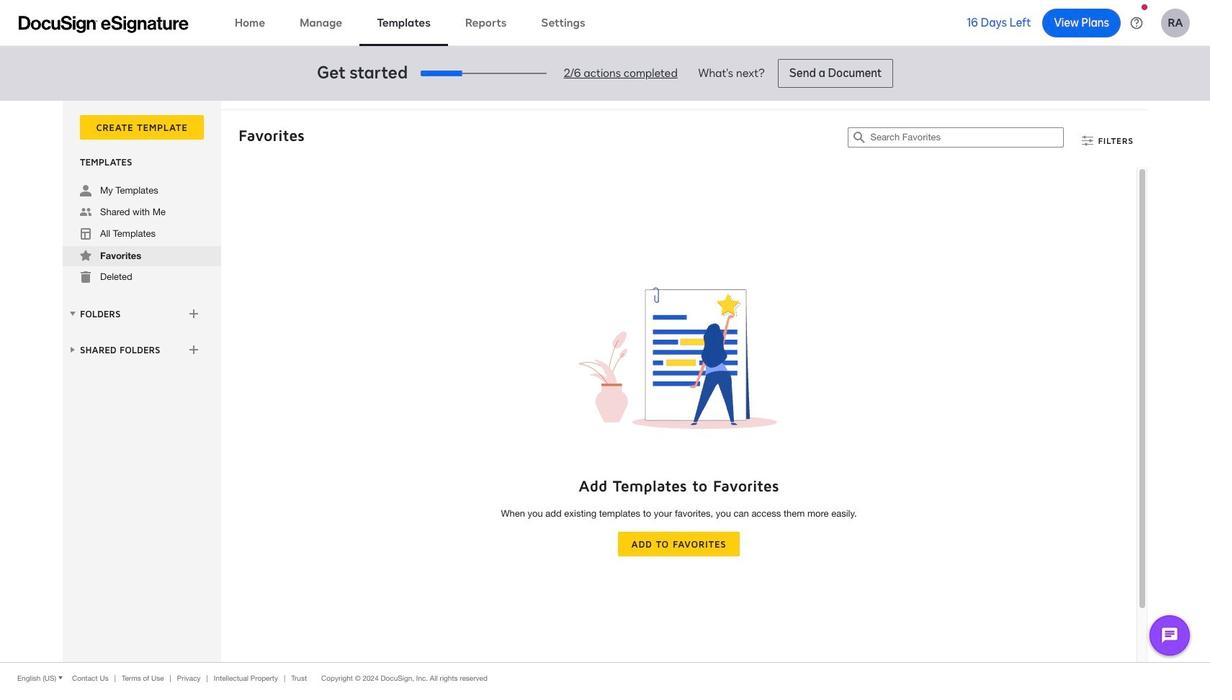Task type: vqa. For each thing, say whether or not it's contained in the screenshot.
first folder icon
no



Task type: describe. For each thing, give the bounding box(es) containing it.
docusign esignature image
[[19, 15, 189, 33]]

star filled image
[[80, 250, 92, 262]]

secondary navigation region
[[63, 101, 1151, 663]]

shared image
[[80, 207, 92, 218]]

Search Favorites text field
[[871, 128, 1064, 147]]



Task type: locate. For each thing, give the bounding box(es) containing it.
templates image
[[80, 228, 92, 240]]

user image
[[80, 185, 92, 197]]

view folders image
[[67, 308, 79, 320]]

trash image
[[80, 272, 92, 283]]

view shared folders image
[[67, 344, 79, 356]]

more info region
[[0, 663, 1210, 694]]



